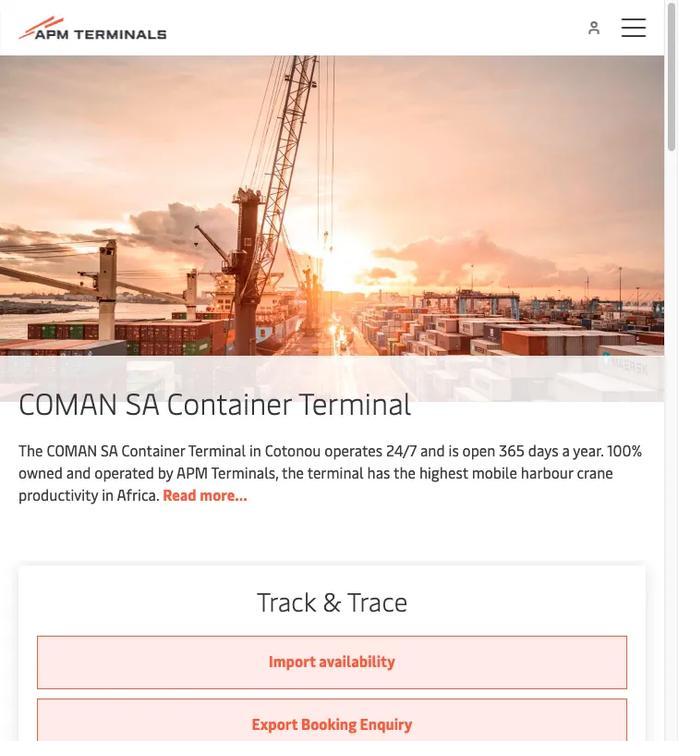 Task type: locate. For each thing, give the bounding box(es) containing it.
export booking enquiry button
[[37, 699, 628, 742]]

a
[[563, 440, 570, 460]]

container inside the coman sa container terminal in cotonou operates 24/7 and is open 365 days a year. 100% owned and operated by apm terminals, the terminal has the highest mobile harbour crane productivity in africa.
[[122, 440, 185, 460]]

0 horizontal spatial the
[[282, 462, 304, 482]]

coman
[[18, 382, 118, 422]]

owned
[[18, 462, 63, 482]]

highest
[[420, 462, 469, 482]]

and
[[421, 440, 445, 460], [66, 462, 91, 482]]

in down operated
[[102, 484, 114, 504]]

booking
[[301, 714, 357, 734]]

productivity
[[18, 484, 98, 504]]

1 horizontal spatial the
[[394, 462, 416, 482]]

harbour
[[521, 462, 574, 482]]

0 vertical spatial terminal
[[299, 382, 412, 422]]

100%
[[608, 440, 643, 460]]

the
[[282, 462, 304, 482], [394, 462, 416, 482]]

terminal
[[299, 382, 412, 422], [188, 440, 246, 460]]

1 vertical spatial and
[[66, 462, 91, 482]]

0 vertical spatial and
[[421, 440, 445, 460]]

is
[[449, 440, 459, 460]]

crane
[[577, 462, 614, 482]]

open
[[463, 440, 496, 460]]

days
[[529, 440, 559, 460]]

export booking enquiry
[[252, 714, 413, 734]]

read more... link
[[163, 484, 247, 504]]

sa
[[126, 382, 159, 422]]

import availability
[[269, 651, 396, 671]]

container up terminals,
[[167, 382, 292, 422]]

in
[[250, 440, 262, 460], [102, 484, 114, 504]]

1 the from the left
[[282, 462, 304, 482]]

in up terminals,
[[250, 440, 262, 460]]

the down 'cotonou' on the left bottom of page
[[282, 462, 304, 482]]

operates
[[325, 440, 383, 460]]

0 horizontal spatial terminal
[[188, 440, 246, 460]]

and left the is
[[421, 440, 445, 460]]

1 horizontal spatial in
[[250, 440, 262, 460]]

0 vertical spatial container
[[167, 382, 292, 422]]

availability
[[319, 651, 396, 671]]

africa.
[[117, 484, 159, 504]]

1 vertical spatial terminal
[[188, 440, 246, 460]]

container up by
[[122, 440, 185, 460]]

import
[[269, 651, 316, 671]]

terminal inside the coman sa container terminal in cotonou operates 24/7 and is open 365 days a year. 100% owned and operated by apm terminals, the terminal has the highest mobile harbour crane productivity in africa.
[[188, 440, 246, 460]]

1 vertical spatial in
[[102, 484, 114, 504]]

has
[[368, 462, 391, 482]]

terminal up apm
[[188, 440, 246, 460]]

import availability button
[[37, 636, 628, 690]]

operated
[[95, 462, 154, 482]]

1 horizontal spatial terminal
[[299, 382, 412, 422]]

365
[[499, 440, 525, 460]]

coman sa container terminal
[[18, 382, 412, 422]]

terminal up operates
[[299, 382, 412, 422]]

the down 24/7
[[394, 462, 416, 482]]

0 horizontal spatial and
[[66, 462, 91, 482]]

and down coman sa
[[66, 462, 91, 482]]

container
[[167, 382, 292, 422], [122, 440, 185, 460]]

1 vertical spatial container
[[122, 440, 185, 460]]

container for sa
[[167, 382, 292, 422]]



Task type: describe. For each thing, give the bounding box(es) containing it.
read
[[163, 484, 197, 504]]

track & trace
[[257, 583, 408, 619]]

terminals,
[[211, 462, 279, 482]]

more...
[[200, 484, 247, 504]]

2 the from the left
[[394, 462, 416, 482]]

container for coman sa
[[122, 440, 185, 460]]

24/7
[[386, 440, 417, 460]]

terminal
[[308, 462, 364, 482]]

by
[[158, 462, 173, 482]]

enquiry
[[360, 714, 413, 734]]

terminal for coman sa container terminal
[[299, 382, 412, 422]]

track
[[257, 583, 316, 619]]

the coman sa container terminal in cotonou operates 24/7 and is open 365 days a year. 100% owned and operated by apm terminals, the terminal has the highest mobile harbour crane productivity in africa.
[[18, 440, 643, 504]]

coman sa
[[47, 440, 118, 460]]

read more...
[[163, 484, 247, 504]]

1 horizontal spatial and
[[421, 440, 445, 460]]

the
[[18, 440, 43, 460]]

cotonou 1 image
[[0, 55, 665, 402]]

export
[[252, 714, 298, 734]]

cotonou
[[265, 440, 321, 460]]

0 vertical spatial in
[[250, 440, 262, 460]]

year.
[[574, 440, 604, 460]]

trace
[[347, 583, 408, 619]]

apm
[[177, 462, 208, 482]]

terminal for the coman sa container terminal in cotonou operates 24/7 and is open 365 days a year. 100% owned and operated by apm terminals, the terminal has the highest mobile harbour crane productivity in africa.
[[188, 440, 246, 460]]

&
[[323, 583, 342, 619]]

0 horizontal spatial in
[[102, 484, 114, 504]]

mobile
[[472, 462, 518, 482]]



Task type: vqa. For each thing, say whether or not it's contained in the screenshot.
right Vessel
no



